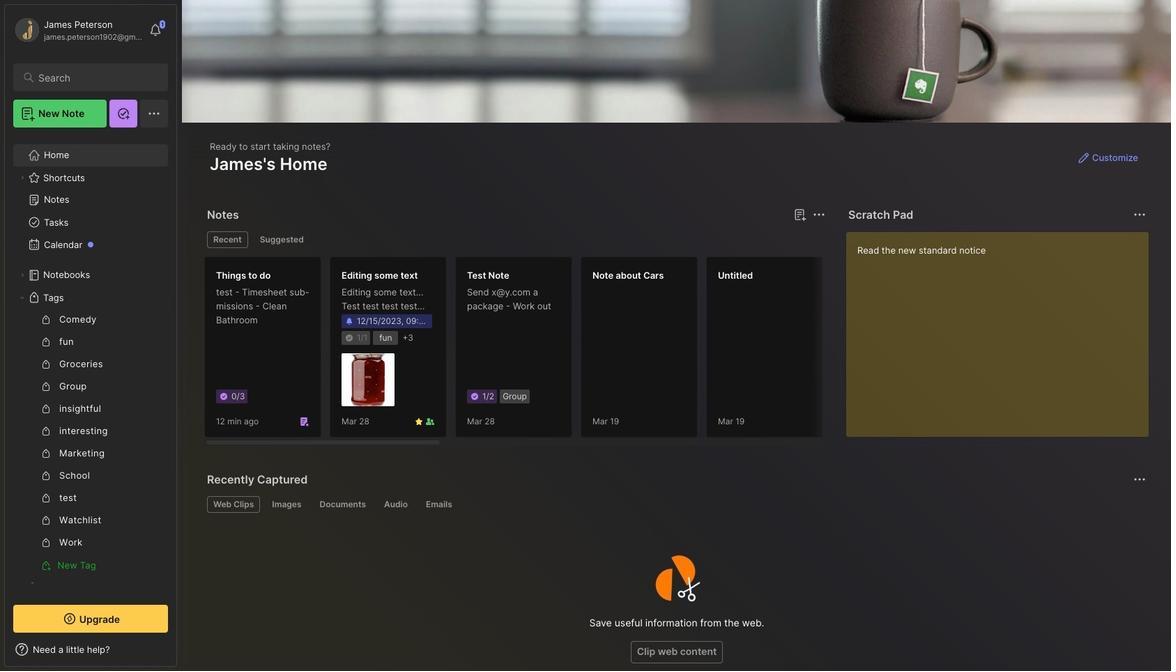 Task type: locate. For each thing, give the bounding box(es) containing it.
expand tags image
[[18, 293, 26, 302]]

None search field
[[38, 69, 155, 86]]

tab list
[[207, 231, 823, 248], [207, 496, 1144, 513]]

1 vertical spatial tab list
[[207, 496, 1144, 513]]

group inside tree
[[13, 309, 160, 577]]

group
[[13, 309, 160, 577]]

row group
[[204, 257, 1171, 446]]

WHAT'S NEW field
[[5, 639, 176, 661]]

2 tab list from the top
[[207, 496, 1144, 513]]

More actions field
[[809, 205, 829, 224], [1130, 205, 1150, 224], [1130, 470, 1150, 489]]

click to collapse image
[[176, 646, 186, 662]]

0 vertical spatial tab list
[[207, 231, 823, 248]]

1 tab list from the top
[[207, 231, 823, 248]]

more actions image
[[811, 206, 828, 223], [1131, 206, 1148, 223], [1131, 471, 1148, 488]]

tree
[[5, 136, 176, 630]]

Search text field
[[38, 71, 155, 84]]

tab
[[207, 231, 248, 248], [254, 231, 310, 248], [207, 496, 260, 513], [266, 496, 308, 513], [313, 496, 372, 513], [378, 496, 414, 513], [420, 496, 459, 513]]

main element
[[0, 0, 181, 671]]



Task type: vqa. For each thing, say whether or not it's contained in the screenshot.
Start writing… text box
yes



Task type: describe. For each thing, give the bounding box(es) containing it.
tree inside main element
[[5, 136, 176, 630]]

expand notebooks image
[[18, 271, 26, 280]]

none search field inside main element
[[38, 69, 155, 86]]

thumbnail image
[[342, 354, 395, 407]]

Account field
[[13, 16, 142, 44]]

Start writing… text field
[[857, 232, 1148, 426]]



